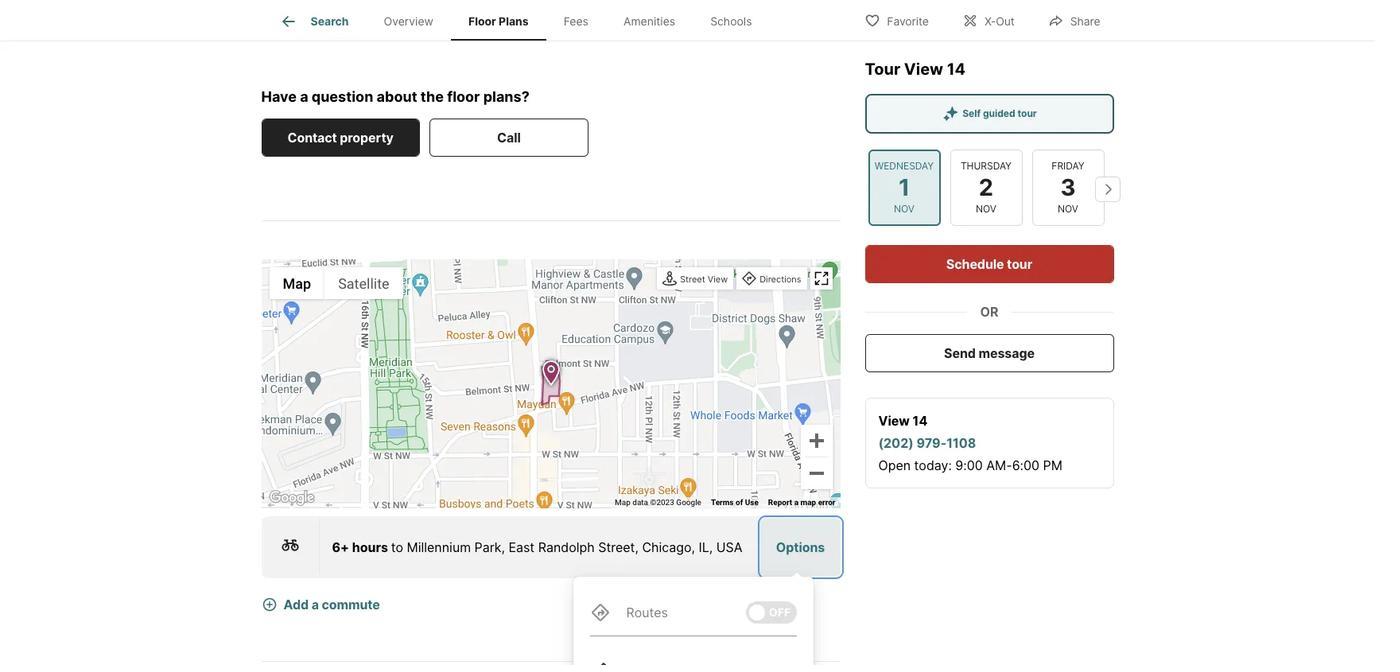 Task type: locate. For each thing, give the bounding box(es) containing it.
nov
[[894, 203, 915, 215], [976, 203, 997, 215], [1058, 203, 1079, 215]]

share
[[1071, 14, 1101, 27]]

map region
[[175, 166, 989, 573]]

0 horizontal spatial map
[[283, 275, 311, 292]]

tab list
[[261, 0, 782, 41]]

use
[[745, 498, 759, 507]]

schedule
[[946, 256, 1004, 272]]

plans?
[[483, 88, 530, 105]]

nov for 3
[[1058, 203, 1079, 215]]

tour
[[865, 60, 901, 79]]

979-
[[917, 435, 947, 451]]

tour inside button
[[1007, 256, 1033, 272]]

2 horizontal spatial nov
[[1058, 203, 1079, 215]]

1 vertical spatial map
[[615, 498, 631, 507]]

2 horizontal spatial a
[[794, 498, 799, 507]]

routes
[[626, 605, 668, 621]]

1 horizontal spatial nov
[[976, 203, 997, 215]]

0 vertical spatial 14
[[947, 60, 966, 79]]

favorite button
[[851, 4, 943, 36]]

map
[[283, 275, 311, 292], [615, 498, 631, 507]]

a right add
[[312, 597, 319, 613]]

14 inside view 14 (202) 979-1108 open today: 9:00 am-6:00 pm
[[913, 413, 928, 429]]

fees
[[564, 15, 589, 28]]

open
[[879, 457, 911, 473]]

view inside street view button
[[708, 274, 728, 285]]

report a map error
[[768, 498, 836, 507]]

commute
[[322, 597, 380, 613]]

add a commute
[[284, 597, 380, 613]]

amenities
[[624, 15, 675, 28]]

nov for 2
[[976, 203, 997, 215]]

view inside view 14 (202) 979-1108 open today: 9:00 am-6:00 pm
[[879, 413, 910, 429]]

tour
[[1018, 107, 1037, 119], [1007, 256, 1033, 272]]

overview tab
[[366, 2, 451, 41]]

about
[[377, 88, 417, 105]]

tour right guided
[[1018, 107, 1037, 119]]

14 up (202) 979-1108 link
[[913, 413, 928, 429]]

None checkbox
[[746, 602, 797, 624]]

1 vertical spatial 14
[[913, 413, 928, 429]]

x-out button
[[949, 4, 1028, 36]]

friday
[[1052, 160, 1085, 172]]

map inside popup button
[[283, 275, 311, 292]]

0 horizontal spatial nov
[[894, 203, 915, 215]]

send
[[944, 345, 976, 361]]

have
[[261, 88, 297, 105]]

map left satellite
[[283, 275, 311, 292]]

0 vertical spatial tour
[[1018, 107, 1037, 119]]

1 nov from the left
[[894, 203, 915, 215]]

nov inside wednesday 1 nov
[[894, 203, 915, 215]]

0 horizontal spatial a
[[300, 88, 308, 105]]

nov down 1
[[894, 203, 915, 215]]

6:00
[[1012, 457, 1040, 473]]

view for tour
[[904, 60, 944, 79]]

2 vertical spatial a
[[312, 597, 319, 613]]

0 vertical spatial map
[[283, 275, 311, 292]]

view right tour
[[904, 60, 944, 79]]

2 vertical spatial view
[[879, 413, 910, 429]]

report a map error link
[[768, 498, 836, 507]]

a inside button
[[312, 597, 319, 613]]

street view
[[680, 274, 728, 285]]

send message
[[944, 345, 1035, 361]]

a right have
[[300, 88, 308, 105]]

view right "street"
[[708, 274, 728, 285]]

schedule tour
[[946, 256, 1033, 272]]

self guided tour list box
[[865, 94, 1114, 134]]

1
[[899, 173, 910, 201]]

floor plans
[[468, 15, 529, 28]]

off
[[769, 606, 791, 619]]

0 vertical spatial a
[[300, 88, 308, 105]]

a left map
[[794, 498, 799, 507]]

nov down 2
[[976, 203, 997, 215]]

thursday 2 nov
[[961, 160, 1012, 215]]

nov inside the friday 3 nov
[[1058, 203, 1079, 215]]

tour right schedule
[[1007, 256, 1033, 272]]

terms of use link
[[711, 498, 759, 507]]

map for map
[[283, 275, 311, 292]]

1 horizontal spatial map
[[615, 498, 631, 507]]

1 horizontal spatial a
[[312, 597, 319, 613]]

contact property button
[[261, 119, 420, 157]]

(202)
[[879, 435, 914, 451]]

property
[[340, 130, 394, 146]]

1 vertical spatial view
[[708, 274, 728, 285]]

friday 3 nov
[[1052, 160, 1085, 215]]

nov for 1
[[894, 203, 915, 215]]

0 vertical spatial view
[[904, 60, 944, 79]]

east
[[509, 540, 535, 555]]

(202) 979-1108 link
[[879, 435, 976, 451]]

directions button
[[738, 269, 805, 291]]

nov inside the thursday 2 nov
[[976, 203, 997, 215]]

view
[[904, 60, 944, 79], [708, 274, 728, 285], [879, 413, 910, 429]]

tour view 14
[[865, 60, 966, 79]]

thursday
[[961, 160, 1012, 172]]

menu bar
[[269, 267, 403, 299]]

view up (202)
[[879, 413, 910, 429]]

x-
[[985, 14, 996, 27]]

a for map
[[794, 498, 799, 507]]

1 vertical spatial a
[[794, 498, 799, 507]]

2 nov from the left
[[976, 203, 997, 215]]

map left data
[[615, 498, 631, 507]]

schools tab
[[693, 2, 770, 41]]

tour inside option
[[1018, 107, 1037, 119]]

0 horizontal spatial 14
[[913, 413, 928, 429]]

14
[[947, 60, 966, 79], [913, 413, 928, 429]]

satellite
[[338, 275, 389, 292]]

share button
[[1035, 4, 1114, 36]]

menu bar containing map
[[269, 267, 403, 299]]

map button
[[269, 267, 325, 299]]

contact property
[[288, 130, 394, 146]]

3 nov from the left
[[1058, 203, 1079, 215]]

a
[[300, 88, 308, 105], [794, 498, 799, 507], [312, 597, 319, 613]]

14 up self
[[947, 60, 966, 79]]

1 vertical spatial tour
[[1007, 256, 1033, 272]]

nov down 3
[[1058, 203, 1079, 215]]

report
[[768, 498, 792, 507]]

self guided tour
[[963, 107, 1037, 119]]

wednesday
[[875, 160, 934, 172]]

overview
[[384, 15, 433, 28]]



Task type: describe. For each thing, give the bounding box(es) containing it.
call link
[[429, 119, 589, 157]]

terms of use
[[711, 498, 759, 507]]

have a question about the floor plans?
[[261, 88, 530, 105]]

send message button
[[865, 334, 1114, 372]]

next image
[[1095, 177, 1120, 202]]

to
[[391, 540, 403, 555]]

terms
[[711, 498, 734, 507]]

fees tab
[[546, 2, 606, 41]]

wednesday 1 nov
[[875, 160, 934, 215]]

street view button
[[659, 269, 732, 291]]

amenities tab
[[606, 2, 693, 41]]

floor
[[468, 15, 496, 28]]

pm
[[1043, 457, 1063, 473]]

map for map data ©2023 google
[[615, 498, 631, 507]]

street
[[680, 274, 705, 285]]

error
[[818, 498, 836, 507]]

self
[[963, 107, 981, 119]]

6+ hours to millennium park, east randolph street, chicago, il, usa
[[332, 540, 743, 555]]

or
[[980, 304, 999, 320]]

millennium
[[407, 540, 471, 555]]

out
[[996, 14, 1015, 27]]

of
[[736, 498, 743, 507]]

directions
[[760, 274, 801, 285]]

contact
[[288, 130, 337, 146]]

today:
[[914, 457, 952, 473]]

message
[[979, 345, 1035, 361]]

view for street
[[708, 274, 728, 285]]

search link
[[279, 12, 349, 31]]

3
[[1061, 173, 1076, 201]]

©2023
[[650, 498, 674, 507]]

map
[[801, 498, 816, 507]]

satellite button
[[325, 267, 403, 299]]

floor
[[447, 88, 480, 105]]

usa
[[717, 540, 743, 555]]

9:00
[[956, 457, 983, 473]]

plans
[[499, 15, 529, 28]]

floor plans tab
[[451, 2, 546, 41]]

schools
[[710, 15, 752, 28]]

call button
[[429, 119, 589, 157]]

1108
[[947, 435, 976, 451]]

add
[[284, 597, 309, 613]]

guided
[[983, 107, 1016, 119]]

am-
[[987, 457, 1012, 473]]

park,
[[475, 540, 505, 555]]

self guided tour option
[[865, 94, 1114, 134]]

schedule tour button
[[865, 245, 1114, 283]]

chicago,
[[642, 540, 695, 555]]

search
[[311, 15, 349, 28]]

the
[[421, 88, 444, 105]]

question
[[312, 88, 373, 105]]

il,
[[699, 540, 713, 555]]

6+
[[332, 540, 349, 555]]

options
[[776, 540, 825, 555]]

street,
[[598, 540, 639, 555]]

favorite
[[887, 14, 929, 27]]

1 horizontal spatial 14
[[947, 60, 966, 79]]

view 14 (202) 979-1108 open today: 9:00 am-6:00 pm
[[879, 413, 1063, 473]]

map data ©2023 google
[[615, 498, 702, 507]]

call
[[497, 130, 521, 146]]

2
[[979, 173, 994, 201]]

hours
[[352, 540, 388, 555]]

options button
[[761, 519, 840, 576]]

add a commute button
[[261, 586, 406, 623]]

x-out
[[985, 14, 1015, 27]]

a for question
[[300, 88, 308, 105]]

randolph
[[538, 540, 595, 555]]

data
[[633, 498, 648, 507]]

google image
[[265, 488, 318, 509]]

tab list containing search
[[261, 0, 782, 41]]

google
[[676, 498, 702, 507]]

a for commute
[[312, 597, 319, 613]]



Task type: vqa. For each thing, say whether or not it's contained in the screenshot.
14 inside the View 14 (202) 979-1108 Open today: 9:00 AM-6:00 PM
yes



